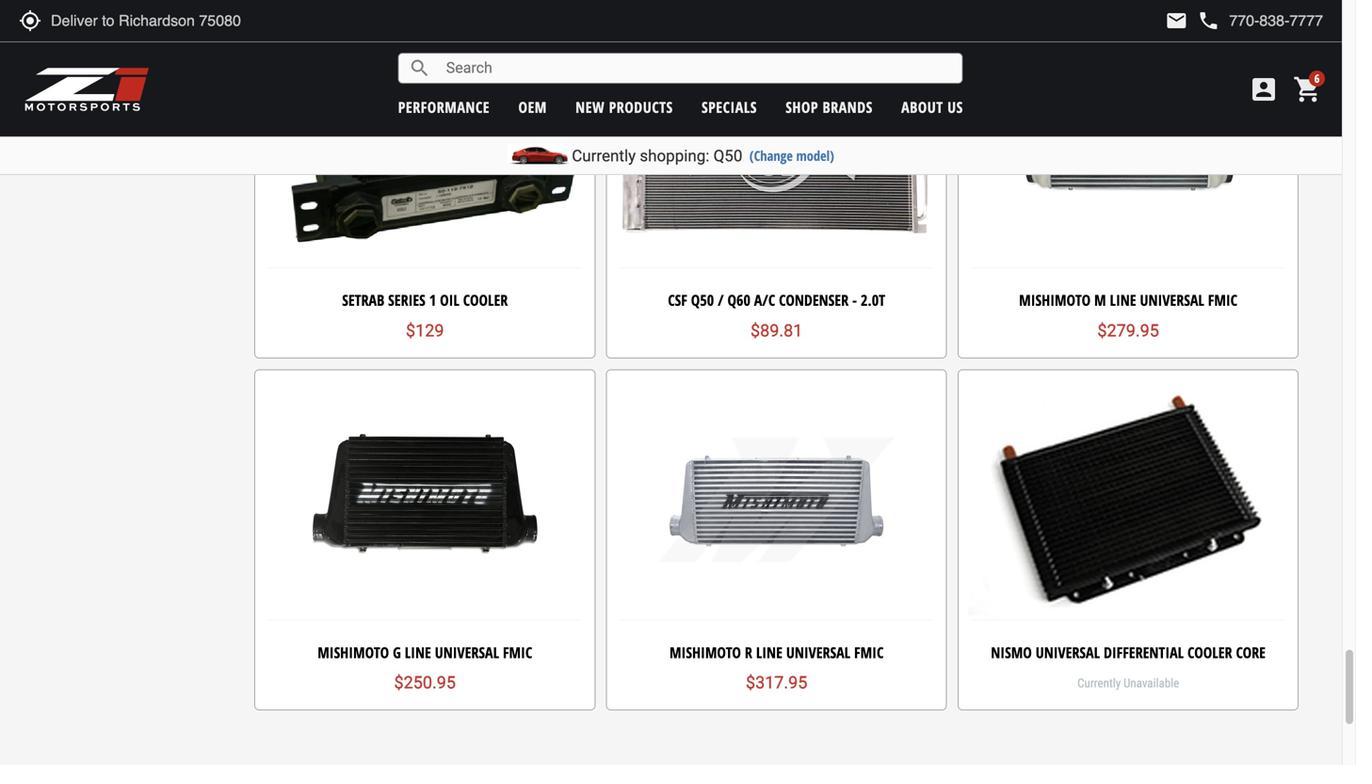 Task type: describe. For each thing, give the bounding box(es) containing it.
/
[[718, 290, 724, 311]]

nismo
[[991, 643, 1032, 663]]

brands
[[823, 97, 873, 117]]

currently for unavailable
[[1078, 677, 1121, 691]]

1
[[429, 290, 436, 311]]

r
[[745, 643, 753, 663]]

mail link
[[1166, 9, 1188, 32]]

differential
[[1104, 643, 1184, 663]]

setrab
[[342, 290, 385, 311]]

my_location
[[19, 9, 41, 32]]

performance link
[[398, 97, 490, 117]]

csf q50 / q60 a/c condenser - 2.0t
[[668, 290, 886, 311]]

a/c
[[754, 290, 776, 311]]

fmic for mishimoto r line universal fmic
[[855, 643, 884, 663]]

z1 motorsports logo image
[[24, 66, 150, 113]]

0 horizontal spatial cooler
[[463, 290, 508, 311]]

about us link
[[902, 97, 963, 117]]

q60
[[728, 290, 751, 311]]

account_box
[[1249, 74, 1279, 105]]

g
[[393, 643, 401, 663]]

oem
[[519, 97, 547, 117]]

new products link
[[576, 97, 673, 117]]

shop brands
[[786, 97, 873, 117]]

shop
[[786, 97, 819, 117]]

fmic for mishimoto g line universal fmic
[[503, 643, 532, 663]]

new products
[[576, 97, 673, 117]]

$250.95
[[394, 674, 456, 693]]

line for m
[[1110, 290, 1137, 311]]

1 vertical spatial cooler
[[1188, 643, 1233, 663]]

phone
[[1198, 9, 1220, 32]]

csf
[[668, 290, 688, 311]]

mishimoto for mishimoto r line universal fmic
[[670, 643, 741, 663]]

unavailable
[[1124, 677, 1180, 691]]

shopping:
[[640, 146, 710, 165]]

mail phone
[[1166, 9, 1220, 32]]

performance
[[398, 97, 490, 117]]

mishimoto g line universal fmic
[[318, 643, 532, 663]]

specials
[[702, 97, 757, 117]]

$89.81
[[751, 321, 803, 341]]



Task type: locate. For each thing, give the bounding box(es) containing it.
2 horizontal spatial mishimoto
[[1019, 290, 1091, 311]]

line right 'r'
[[756, 643, 783, 663]]

2 horizontal spatial fmic
[[1208, 290, 1238, 311]]

1 horizontal spatial line
[[756, 643, 783, 663]]

cooler
[[463, 290, 508, 311], [1188, 643, 1233, 663]]

mishimoto for mishimoto g line universal fmic
[[318, 643, 389, 663]]

currently down new
[[572, 146, 636, 165]]

currently down nismo universal differential cooler core
[[1078, 677, 1121, 691]]

condenser
[[779, 290, 849, 311]]

1 horizontal spatial cooler
[[1188, 643, 1233, 663]]

Search search field
[[431, 54, 963, 83]]

1 vertical spatial currently
[[1078, 677, 1121, 691]]

mishimoto
[[1019, 290, 1091, 311], [318, 643, 389, 663], [670, 643, 741, 663]]

account_box link
[[1244, 74, 1284, 105]]

about us
[[902, 97, 963, 117]]

about
[[902, 97, 944, 117]]

universal right the nismo
[[1036, 643, 1100, 663]]

specials link
[[702, 97, 757, 117]]

0 vertical spatial q50
[[714, 146, 743, 165]]

cooler right oil
[[463, 290, 508, 311]]

2 horizontal spatial line
[[1110, 290, 1137, 311]]

m
[[1095, 290, 1107, 311]]

0 horizontal spatial fmic
[[503, 643, 532, 663]]

currently
[[572, 146, 636, 165], [1078, 677, 1121, 691]]

1 horizontal spatial currently
[[1078, 677, 1121, 691]]

series
[[388, 290, 426, 311]]

line for g
[[405, 643, 431, 663]]

new
[[576, 97, 605, 117]]

currently unavailable
[[1078, 677, 1180, 691]]

mishimoto m line universal fmic
[[1019, 290, 1238, 311]]

universal for mishimoto m line universal fmic
[[1140, 290, 1205, 311]]

line right m
[[1110, 290, 1137, 311]]

us
[[948, 97, 963, 117]]

currently for shopping:
[[572, 146, 636, 165]]

oil
[[440, 290, 460, 311]]

universal for mishimoto g line universal fmic
[[435, 643, 499, 663]]

mishimoto left the g
[[318, 643, 389, 663]]

1 vertical spatial q50
[[691, 290, 714, 311]]

line
[[1110, 290, 1137, 311], [405, 643, 431, 663], [756, 643, 783, 663]]

0 vertical spatial currently
[[572, 146, 636, 165]]

setrab series 1 oil cooler
[[342, 290, 508, 311]]

phone link
[[1198, 9, 1324, 32]]

model)
[[796, 146, 834, 165]]

q50
[[714, 146, 743, 165], [691, 290, 714, 311]]

$279.95
[[1098, 321, 1160, 341]]

universal up "$317.95"
[[786, 643, 851, 663]]

-
[[853, 290, 857, 311]]

universal up $250.95
[[435, 643, 499, 663]]

nismo universal differential cooler core
[[991, 643, 1266, 663]]

products
[[609, 97, 673, 117]]

$129
[[406, 321, 444, 341]]

0 horizontal spatial mishimoto
[[318, 643, 389, 663]]

0 horizontal spatial line
[[405, 643, 431, 663]]

fmic
[[1208, 290, 1238, 311], [503, 643, 532, 663], [855, 643, 884, 663]]

universal for mishimoto r line universal fmic
[[786, 643, 851, 663]]

core
[[1236, 643, 1266, 663]]

shopping_cart
[[1293, 74, 1324, 105]]

oem link
[[519, 97, 547, 117]]

1 horizontal spatial fmic
[[855, 643, 884, 663]]

shop brands link
[[786, 97, 873, 117]]

(change model) link
[[750, 146, 834, 165]]

(change
[[750, 146, 793, 165]]

q50 left /
[[691, 290, 714, 311]]

fmic for mishimoto m line universal fmic
[[1208, 290, 1238, 311]]

0 horizontal spatial currently
[[572, 146, 636, 165]]

shopping_cart link
[[1289, 74, 1324, 105]]

mishimoto r line universal fmic
[[670, 643, 884, 663]]

search
[[409, 57, 431, 80]]

$317.95
[[746, 674, 808, 693]]

line for r
[[756, 643, 783, 663]]

2.0t
[[861, 290, 886, 311]]

1 horizontal spatial mishimoto
[[670, 643, 741, 663]]

q50 left (change at the top of page
[[714, 146, 743, 165]]

mishimoto left m
[[1019, 290, 1091, 311]]

mishimoto for mishimoto m line universal fmic
[[1019, 290, 1091, 311]]

mail
[[1166, 9, 1188, 32]]

universal
[[1140, 290, 1205, 311], [435, 643, 499, 663], [786, 643, 851, 663], [1036, 643, 1100, 663]]

line right the g
[[405, 643, 431, 663]]

mishimoto left 'r'
[[670, 643, 741, 663]]

cooler left core
[[1188, 643, 1233, 663]]

currently shopping: q50 (change model)
[[572, 146, 834, 165]]

0 vertical spatial cooler
[[463, 290, 508, 311]]

universal up $279.95
[[1140, 290, 1205, 311]]



Task type: vqa. For each thing, say whether or not it's contained in the screenshot.
leftmost T10
no



